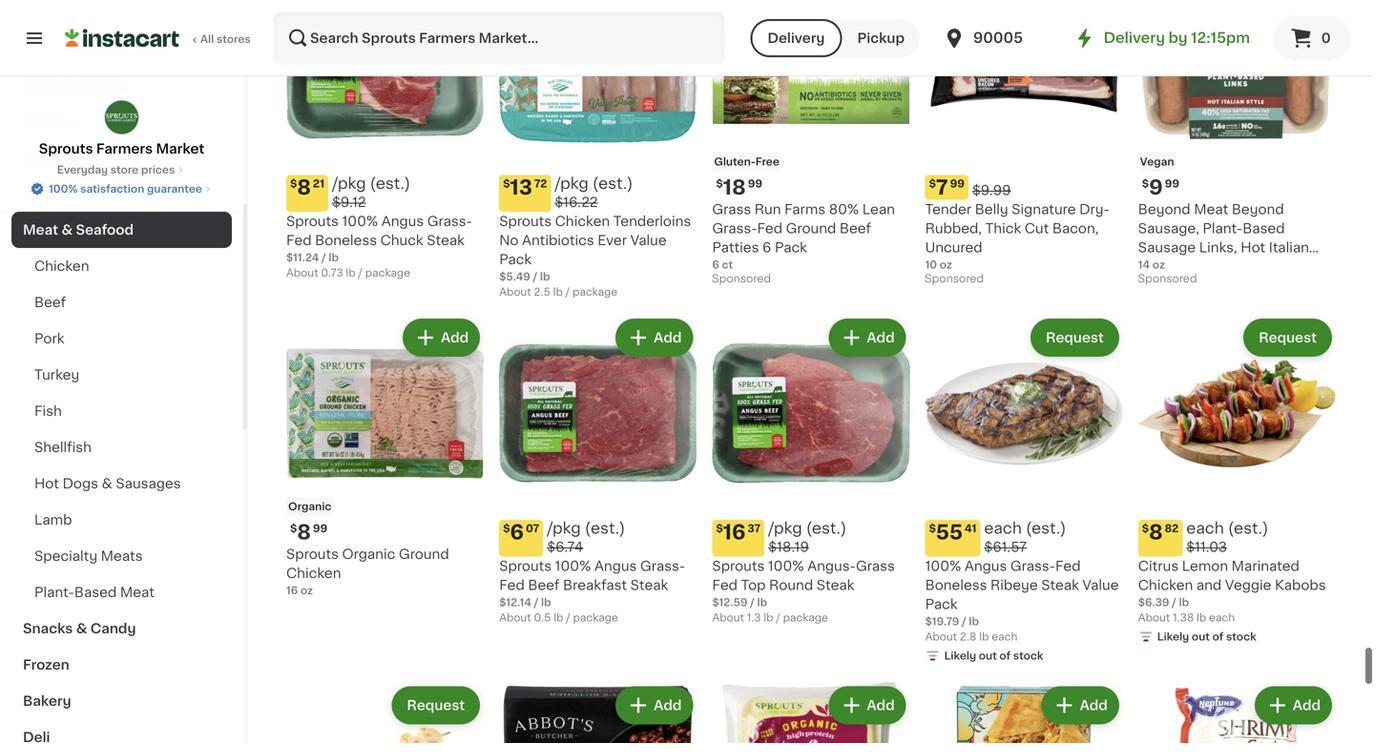 Task type: locate. For each thing, give the bounding box(es) containing it.
1 horizontal spatial value
[[1083, 579, 1119, 592]]

pack down the farms
[[775, 241, 807, 254]]

about inside $ 6 07 /pkg (est.) $6.74 sprouts 100% angus grass- fed beef breakfast steak $12.14 / lb about 0.5 lb / package
[[499, 613, 531, 623]]

0 vertical spatial plant-
[[1203, 222, 1243, 235]]

99 inside $ 9 99
[[1165, 178, 1180, 189]]

$ for $ 8 82 each (est.) $11.03 citrus lemon marinated chicken and veggie kabobs $6.39 / lb about 1.38 lb each
[[1142, 524, 1149, 534]]

product group containing 55
[[925, 315, 1123, 668]]

package right 2.5
[[573, 287, 618, 297]]

lb
[[329, 252, 339, 263], [346, 268, 356, 278], [540, 271, 550, 282], [553, 287, 563, 297], [757, 597, 767, 608], [541, 597, 551, 608], [1179, 597, 1189, 608], [764, 613, 773, 623], [554, 613, 563, 623], [1197, 613, 1207, 623], [969, 616, 979, 627], [979, 632, 989, 642]]

1 horizontal spatial hot
[[1241, 241, 1266, 254]]

16 left the 37
[[723, 523, 746, 543]]

package inside $ 16 37 /pkg (est.) $18.19 sprouts 100% angus-grass fed top round steak $12.59 / lb about 1.3 lb / package
[[783, 613, 828, 623]]

2.8
[[960, 632, 977, 642]]

1 horizontal spatial of
[[1213, 632, 1224, 642]]

0 vertical spatial 6
[[763, 241, 772, 254]]

(est.) inside $ 16 37 /pkg (est.) $18.19 sprouts 100% angus-grass fed top round steak $12.59 / lb about 1.3 lb / package
[[806, 521, 847, 536]]

lb up 0.73
[[329, 252, 339, 263]]

stock for 55
[[1013, 651, 1044, 661]]

99 for 8
[[313, 523, 328, 534]]

$ inside $ 9 99
[[1142, 178, 1149, 189]]

fish link
[[11, 393, 232, 429]]

fed down $55.41 each (estimated) original price: $61.57 element
[[1056, 560, 1081, 573]]

$9.12
[[332, 195, 366, 209]]

value
[[630, 234, 667, 247], [1083, 579, 1119, 592]]

$8.82 each (estimated) original price: $11.03 element
[[1138, 520, 1336, 557]]

grass- up the patties
[[712, 222, 757, 235]]

beef down 80%
[[840, 222, 871, 235]]

1 horizontal spatial ground
[[786, 222, 836, 235]]

product group
[[286, 0, 484, 280], [499, 0, 697, 300], [712, 0, 910, 290], [925, 0, 1123, 290], [1138, 0, 1336, 290], [286, 315, 484, 598], [499, 315, 697, 626], [712, 315, 910, 626], [925, 315, 1123, 668], [1138, 315, 1336, 648], [286, 683, 484, 743], [499, 683, 697, 743], [712, 683, 910, 743], [925, 683, 1123, 743], [1138, 683, 1336, 743]]

about down $5.49
[[499, 287, 531, 297]]

2 horizontal spatial oz
[[1153, 260, 1165, 270]]

2 vertical spatial meat
[[120, 586, 154, 599]]

2 horizontal spatial beef
[[840, 222, 871, 235]]

0 vertical spatial ground
[[786, 222, 836, 235]]

$ down vegan
[[1142, 178, 1149, 189]]

(est.) inside $ 6 07 /pkg (est.) $6.74 sprouts 100% angus grass- fed beef breakfast steak $12.14 / lb about 0.5 lb / package
[[585, 521, 625, 536]]

$ left 21
[[290, 178, 297, 189]]

lb up the 2.8
[[969, 616, 979, 627]]

grass- down $8.21 per package (estimated) original price: $9.12 element
[[427, 215, 472, 228]]

about inside $ 13 72 /pkg (est.) $16.22 sprouts chicken tenderloins no antibiotics ever value pack $5.49 / lb about 2.5 lb / package
[[499, 287, 531, 297]]

1 vertical spatial boneless
[[925, 579, 987, 592]]

pickup button
[[842, 19, 920, 57]]

out for 55
[[979, 651, 997, 661]]

each up $61.57
[[984, 521, 1022, 536]]

sprouts inside sprouts organic ground chicken 16 oz
[[286, 548, 339, 561]]

product group containing 13
[[499, 0, 697, 300]]

request for 8
[[1259, 331, 1317, 344]]

/pkg inside $ 13 72 /pkg (est.) $16.22 sprouts chicken tenderloins no antibiotics ever value pack $5.49 / lb about 2.5 lb / package
[[555, 176, 589, 191]]

chicken down citrus
[[1138, 579, 1193, 592]]

1 horizontal spatial organic
[[342, 548, 395, 561]]

6 left 07
[[510, 523, 524, 543]]

99 inside $ 8 99
[[313, 523, 328, 534]]

0 vertical spatial of
[[1213, 632, 1224, 642]]

about for 6
[[499, 613, 531, 623]]

hot right links,
[[1241, 241, 1266, 254]]

fed inside $ 8 21 /pkg (est.) $9.12 sprouts 100% angus grass- fed boneless chuck steak $11.24 / lb about 0.73 lb / package
[[286, 234, 312, 247]]

2.5
[[534, 287, 551, 297]]

$ left the 37
[[716, 523, 723, 534]]

delivery button
[[750, 19, 842, 57]]

1 vertical spatial likely out of stock
[[944, 651, 1044, 661]]

boneless up 0.73
[[315, 234, 377, 247]]

0 horizontal spatial angus
[[382, 215, 424, 228]]

99 inside $ 18 99
[[748, 178, 763, 189]]

about for 13
[[499, 287, 531, 297]]

shellfish link
[[11, 429, 232, 466]]

request button for 55
[[1033, 321, 1117, 355]]

2 horizontal spatial request
[[1259, 331, 1317, 344]]

0 vertical spatial likely out of stock
[[1157, 632, 1257, 642]]

pack inside $ 13 72 /pkg (est.) $16.22 sprouts chicken tenderloins no antibiotics ever value pack $5.49 / lb about 2.5 lb / package
[[499, 253, 532, 266]]

grass inside $ 16 37 /pkg (est.) $18.19 sprouts 100% angus-grass fed top round steak $12.59 / lb about 1.3 lb / package
[[856, 560, 895, 573]]

ground inside sprouts organic ground chicken 16 oz
[[399, 548, 449, 561]]

/ right 0.5
[[566, 613, 570, 623]]

$6.07 per package (estimated) original price: $6.74 element
[[499, 520, 697, 557]]

16
[[723, 523, 746, 543], [286, 586, 298, 596]]

0 horizontal spatial plant-
[[34, 586, 74, 599]]

(est.) inside $ 13 72 /pkg (est.) $16.22 sprouts chicken tenderloins no antibiotics ever value pack $5.49 / lb about 2.5 lb / package
[[593, 176, 633, 191]]

(est.) for 8
[[370, 176, 411, 191]]

request for 55
[[1046, 331, 1104, 344]]

0 horizontal spatial value
[[630, 234, 667, 247]]

meat up links,
[[1194, 203, 1229, 216]]

chicken inside $ 13 72 /pkg (est.) $16.22 sprouts chicken tenderloins no antibiotics ever value pack $5.49 / lb about 2.5 lb / package
[[555, 215, 610, 228]]

$ 7 99 $9.99 tender belly signature dry- rubbed, thick cut bacon, uncured 10 oz
[[925, 177, 1110, 270]]

of down the and
[[1213, 632, 1224, 642]]

$ 8 99
[[290, 523, 328, 543]]

& for candy
[[76, 622, 87, 636]]

sprouts inside sprouts farmers market link
[[39, 142, 93, 156]]

oz down $ 8 99
[[300, 586, 313, 596]]

package
[[365, 268, 410, 278], [573, 287, 618, 297], [783, 613, 828, 623], [573, 613, 618, 623]]

1 vertical spatial 6
[[712, 260, 719, 270]]

about down $12.59
[[712, 613, 744, 623]]

sprouts
[[23, 78, 77, 92], [39, 142, 93, 156], [286, 215, 339, 228], [499, 215, 552, 228], [286, 548, 339, 561], [712, 560, 765, 573], [499, 560, 552, 573]]

1 vertical spatial based
[[74, 586, 117, 599]]

dairy & eggs
[[23, 151, 112, 164]]

(est.) up breakfast
[[585, 521, 625, 536]]

100% inside button
[[49, 184, 78, 194]]

steak inside $ 6 07 /pkg (est.) $6.74 sprouts 100% angus grass- fed beef breakfast steak $12.14 / lb about 0.5 lb / package
[[630, 579, 668, 592]]

$ for $ 6 07 /pkg (est.) $6.74 sprouts 100% angus grass- fed beef breakfast steak $12.14 / lb about 0.5 lb / package
[[503, 524, 510, 534]]

$7.99 original price: $9.99 element
[[925, 175, 1123, 200]]

(est.) inside $ 8 82 each (est.) $11.03 citrus lemon marinated chicken and veggie kabobs $6.39 / lb about 1.38 lb each
[[1228, 521, 1269, 536]]

steak for 6
[[630, 579, 668, 592]]

sponsored badge image
[[712, 274, 770, 285], [925, 274, 983, 285], [1138, 274, 1196, 285]]

1 vertical spatial organic
[[342, 548, 395, 561]]

fed inside $ 16 37 /pkg (est.) $18.19 sprouts 100% angus-grass fed top round steak $12.59 / lb about 1.3 lb / package
[[712, 579, 738, 592]]

angus for 8
[[382, 215, 424, 228]]

0 horizontal spatial beyond
[[1138, 203, 1191, 216]]

belly
[[975, 203, 1008, 216]]

$ up tender
[[929, 178, 936, 189]]

about down '$6.39'
[[1138, 613, 1170, 623]]

sprouts inside $ 6 07 /pkg (est.) $6.74 sprouts 100% angus grass- fed beef breakfast steak $12.14 / lb about 0.5 lb / package
[[499, 560, 552, 573]]

value inside $ 55 41 each (est.) $61.57 100% angus grass-fed boneless ribeye steak value pack $19.79 / lb about 2.8 lb each
[[1083, 579, 1119, 592]]

0 horizontal spatial likely
[[944, 651, 976, 661]]

/pkg inside $ 16 37 /pkg (est.) $18.19 sprouts 100% angus-grass fed top round steak $12.59 / lb about 1.3 lb / package
[[768, 521, 802, 536]]

& right dogs
[[102, 477, 112, 491]]

1 horizontal spatial request
[[1046, 331, 1104, 344]]

0 horizontal spatial 6
[[510, 523, 524, 543]]

hot
[[1241, 241, 1266, 254], [34, 477, 59, 491]]

2 horizontal spatial angus
[[965, 560, 1007, 573]]

100% for 16
[[768, 560, 804, 573]]

1 sponsored badge image from the left
[[712, 274, 770, 285]]

likely down 1.38
[[1157, 632, 1189, 642]]

pack up $5.49
[[499, 253, 532, 266]]

patties
[[712, 241, 759, 254]]

$ inside $ 18 99
[[716, 178, 723, 189]]

(est.) inside $ 8 21 /pkg (est.) $9.12 sprouts 100% angus grass- fed boneless chuck steak $11.24 / lb about 0.73 lb / package
[[370, 176, 411, 191]]

lb up 1.38
[[1179, 597, 1189, 608]]

pork link
[[11, 321, 232, 357]]

sponsored badge image down 'style'
[[1138, 274, 1196, 285]]

request button for 8
[[1246, 321, 1330, 355]]

99 up sprouts organic ground chicken 16 oz
[[313, 523, 328, 534]]

package inside $ 13 72 /pkg (est.) $16.22 sprouts chicken tenderloins no antibiotics ever value pack $5.49 / lb about 2.5 lb / package
[[573, 287, 618, 297]]

$ 8 82 each (est.) $11.03 citrus lemon marinated chicken and veggie kabobs $6.39 / lb about 1.38 lb each
[[1138, 521, 1326, 623]]

lemon
[[1182, 560, 1228, 573]]

& for eggs
[[63, 151, 74, 164]]

specialty meats
[[34, 550, 143, 563]]

pack up $19.79
[[925, 598, 958, 611]]

1 horizontal spatial angus
[[595, 560, 637, 573]]

bacon,
[[1053, 222, 1099, 235]]

2 horizontal spatial pack
[[925, 598, 958, 611]]

farms
[[785, 203, 826, 216]]

boneless up $19.79
[[925, 579, 987, 592]]

gluten-free
[[714, 156, 780, 167]]

1 beyond from the left
[[1138, 203, 1191, 216]]

/ up the 2.8
[[962, 616, 967, 627]]

fed inside $ 6 07 /pkg (est.) $6.74 sprouts 100% angus grass- fed beef breakfast steak $12.14 / lb about 0.5 lb / package
[[499, 579, 525, 592]]

/pkg up $6.74
[[547, 521, 581, 536]]

delivery inside 'button'
[[768, 31, 825, 45]]

100% inside $ 6 07 /pkg (est.) $6.74 sprouts 100% angus grass- fed beef breakfast steak $12.14 / lb about 0.5 lb / package
[[555, 560, 591, 573]]

2 vertical spatial 6
[[510, 523, 524, 543]]

stock down the veggie
[[1226, 632, 1257, 642]]

8 inside $ 8 21 /pkg (est.) $9.12 sprouts 100% angus grass- fed boneless chuck steak $11.24 / lb about 0.73 lb / package
[[297, 177, 311, 197]]

0 button
[[1273, 15, 1351, 61]]

organic inside sprouts organic ground chicken 16 oz
[[342, 548, 395, 561]]

1 vertical spatial ground
[[399, 548, 449, 561]]

plant- up links,
[[1203, 222, 1243, 235]]

0 vertical spatial boneless
[[315, 234, 377, 247]]

out
[[1192, 632, 1210, 642], [979, 651, 997, 661]]

chicken
[[555, 215, 610, 228], [34, 260, 89, 273], [286, 567, 341, 580], [1138, 579, 1193, 592]]

$12.59
[[712, 597, 748, 608]]

1 horizontal spatial request button
[[1033, 321, 1117, 355]]

/ right 1.3
[[776, 613, 780, 623]]

package inside $ 8 21 /pkg (est.) $9.12 sprouts 100% angus grass- fed boneless chuck steak $11.24 / lb about 0.73 lb / package
[[365, 268, 410, 278]]

value down tenderloins
[[630, 234, 667, 247]]

sponsored badge image down 10
[[925, 274, 983, 285]]

0 horizontal spatial likely out of stock
[[944, 651, 1044, 661]]

(est.) up $16.22
[[593, 176, 633, 191]]

of for 55
[[1000, 651, 1011, 661]]

seafood
[[76, 223, 134, 237]]

0 horizontal spatial grass
[[712, 203, 751, 216]]

1 horizontal spatial based
[[1243, 222, 1285, 235]]

ever
[[598, 234, 627, 247]]

all stores link
[[65, 11, 252, 65]]

1 horizontal spatial pack
[[775, 241, 807, 254]]

100% satisfaction guarantee
[[49, 184, 202, 194]]

100% for 6
[[555, 560, 591, 573]]

$ inside $ 6 07 /pkg (est.) $6.74 sprouts 100% angus grass- fed beef breakfast steak $12.14 / lb about 0.5 lb / package
[[503, 524, 510, 534]]

1 vertical spatial likely
[[944, 651, 976, 661]]

0 horizontal spatial pack
[[499, 253, 532, 266]]

steak inside $ 8 21 /pkg (est.) $9.12 sprouts 100% angus grass- fed boneless chuck steak $11.24 / lb about 0.73 lb / package
[[427, 234, 465, 247]]

breakfast
[[563, 579, 627, 592]]

(est.) up "marinated"
[[1228, 521, 1269, 536]]

beef
[[840, 222, 871, 235], [34, 296, 66, 309], [528, 579, 560, 592]]

likely out of stock
[[1157, 632, 1257, 642], [944, 651, 1044, 661]]

steak inside $ 16 37 /pkg (est.) $18.19 sprouts 100% angus-grass fed top round steak $12.59 / lb about 1.3 lb / package
[[817, 579, 855, 592]]

package down chuck
[[365, 268, 410, 278]]

delivery for delivery
[[768, 31, 825, 45]]

$ inside $ 16 37 /pkg (est.) $18.19 sprouts 100% angus-grass fed top round steak $12.59 / lb about 1.3 lb / package
[[716, 523, 723, 534]]

0 horizontal spatial meat
[[23, 223, 58, 237]]

2 sponsored badge image from the left
[[925, 274, 983, 285]]

14 oz
[[1138, 260, 1165, 270]]

$ inside $ 55 41 each (est.) $61.57 100% angus grass-fed boneless ribeye steak value pack $19.79 / lb about 2.8 lb each
[[929, 524, 936, 534]]

0 vertical spatial stock
[[1226, 632, 1257, 642]]

1 horizontal spatial delivery
[[1104, 31, 1165, 45]]

1 vertical spatial out
[[979, 651, 997, 661]]

grass down $16.37 per package (estimated) original price: $18.19 element
[[856, 560, 895, 573]]

6 left ct
[[712, 260, 719, 270]]

100% down $6.74
[[555, 560, 591, 573]]

based down specialty meats
[[74, 586, 117, 599]]

1 vertical spatial grass
[[856, 560, 895, 573]]

& up everyday
[[63, 151, 74, 164]]

meat & seafood link
[[11, 212, 232, 248]]

0 horizontal spatial organic
[[288, 502, 332, 512]]

citrus
[[1138, 560, 1179, 573]]

veggie
[[1225, 579, 1272, 592]]

8 inside $ 8 82 each (est.) $11.03 citrus lemon marinated chicken and veggie kabobs $6.39 / lb about 1.38 lb each
[[1149, 523, 1163, 543]]

8
[[297, 177, 311, 197], [297, 523, 311, 543], [1149, 523, 1163, 543]]

8 left 82 on the bottom right
[[1149, 523, 1163, 543]]

chicken inside sprouts organic ground chicken 16 oz
[[286, 567, 341, 580]]

(est.) for 16
[[806, 521, 847, 536]]

3 sponsored badge image from the left
[[1138, 274, 1196, 285]]

1 horizontal spatial beef
[[528, 579, 560, 592]]

0 vertical spatial grass
[[712, 203, 751, 216]]

$ inside $ 8 21 /pkg (est.) $9.12 sprouts 100% angus grass- fed boneless chuck steak $11.24 / lb about 0.73 lb / package
[[290, 178, 297, 189]]

about inside $ 16 37 /pkg (est.) $18.19 sprouts 100% angus-grass fed top round steak $12.59 / lb about 1.3 lb / package
[[712, 613, 744, 623]]

dry-
[[1080, 203, 1110, 216]]

oz inside $ 7 99 $9.99 tender belly signature dry- rubbed, thick cut bacon, uncured 10 oz
[[940, 260, 952, 270]]

1 vertical spatial of
[[1000, 651, 1011, 661]]

$55.41 each (estimated) original price: $61.57 element
[[925, 520, 1123, 557]]

1 horizontal spatial likely out of stock
[[1157, 632, 1257, 642]]

$ for $ 7 99 $9.99 tender belly signature dry- rubbed, thick cut bacon, uncured 10 oz
[[929, 178, 936, 189]]

sprouts up produce
[[23, 78, 77, 92]]

steak right ribeye
[[1041, 579, 1079, 592]]

package inside $ 6 07 /pkg (est.) $6.74 sprouts 100% angus grass- fed beef breakfast steak $12.14 / lb about 0.5 lb / package
[[573, 613, 618, 623]]

0 horizontal spatial of
[[1000, 651, 1011, 661]]

$ for $ 8 99
[[290, 523, 297, 534]]

0 horizontal spatial boneless
[[315, 234, 377, 247]]

/ inside $ 55 41 each (est.) $61.57 100% angus grass-fed boneless ribeye steak value pack $19.79 / lb about 2.8 lb each
[[962, 616, 967, 627]]

angus up chuck
[[382, 215, 424, 228]]

likely for 55
[[944, 651, 976, 661]]

0 horizontal spatial ground
[[399, 548, 449, 561]]

package for 16
[[783, 613, 828, 623]]

lb up 1.3
[[757, 597, 767, 608]]

0 vertical spatial likely
[[1157, 632, 1189, 642]]

delivery by 12:15pm link
[[1073, 27, 1250, 50]]

prices
[[141, 165, 175, 175]]

0 horizontal spatial stock
[[1013, 651, 1044, 661]]

1 horizontal spatial stock
[[1226, 632, 1257, 642]]

angus inside $ 6 07 /pkg (est.) $6.74 sprouts 100% angus grass- fed beef breakfast steak $12.14 / lb about 0.5 lb / package
[[595, 560, 637, 573]]

angus down $61.57
[[965, 560, 1007, 573]]

oz right 10
[[940, 260, 952, 270]]

lb right 0.73
[[346, 268, 356, 278]]

$ for $ 16 37 /pkg (est.) $18.19 sprouts 100% angus-grass fed top round steak $12.59 / lb about 1.3 lb / package
[[716, 523, 723, 534]]

meat down meats
[[120, 586, 154, 599]]

sprouts inside $ 8 21 /pkg (est.) $9.12 sprouts 100% angus grass- fed boneless chuck steak $11.24 / lb about 0.73 lb / package
[[286, 215, 339, 228]]

/pkg inside $ 8 21 /pkg (est.) $9.12 sprouts 100% angus grass- fed boneless chuck steak $11.24 / lb about 0.73 lb / package
[[332, 176, 366, 191]]

all
[[200, 34, 214, 44]]

sprouts up no
[[499, 215, 552, 228]]

oz right 14
[[1153, 260, 1165, 270]]

& down beverages
[[62, 223, 73, 237]]

$
[[290, 178, 297, 189], [716, 178, 723, 189], [503, 178, 510, 189], [929, 178, 936, 189], [1142, 178, 1149, 189], [290, 523, 297, 534], [716, 523, 723, 534], [503, 524, 510, 534], [929, 524, 936, 534], [1142, 524, 1149, 534]]

chicken down $ 8 99
[[286, 567, 341, 580]]

0 vertical spatial beef
[[840, 222, 871, 235]]

100% inside $ 16 37 /pkg (est.) $18.19 sprouts 100% angus-grass fed top round steak $12.59 / lb about 1.3 lb / package
[[768, 560, 804, 573]]

0 horizontal spatial 16
[[286, 586, 298, 596]]

plant-based meat
[[34, 586, 154, 599]]

about down the $11.24
[[286, 268, 318, 278]]

1 horizontal spatial out
[[1192, 632, 1210, 642]]

1 vertical spatial 16
[[286, 586, 298, 596]]

$16.37 per package (estimated) original price: $18.19 element
[[712, 520, 910, 557]]

likely out of stock down 1.38
[[1157, 632, 1257, 642]]

0 vertical spatial hot
[[1241, 241, 1266, 254]]

2 horizontal spatial meat
[[1194, 203, 1229, 216]]

delivery
[[1104, 31, 1165, 45], [768, 31, 825, 45]]

package for 6
[[573, 613, 618, 623]]

chicken down meat & seafood
[[34, 260, 89, 273]]

8 for each
[[1149, 523, 1163, 543]]

1 vertical spatial plant-
[[34, 586, 74, 599]]

$11.24
[[286, 252, 319, 263]]

no
[[499, 234, 519, 247]]

1 horizontal spatial beyond
[[1232, 203, 1284, 216]]

about for 16
[[712, 613, 744, 623]]

specialty
[[34, 550, 97, 563]]

0 horizontal spatial request
[[407, 699, 465, 712]]

1 horizontal spatial boneless
[[925, 579, 987, 592]]

uncured
[[925, 241, 983, 254]]

steak
[[427, 234, 465, 247], [817, 579, 855, 592], [630, 579, 668, 592], [1041, 579, 1079, 592]]

100% down everyday
[[49, 184, 78, 194]]

0 horizontal spatial oz
[[300, 586, 313, 596]]

$ inside $ 13 72 /pkg (est.) $16.22 sprouts chicken tenderloins no antibiotics ever value pack $5.49 / lb about 2.5 lb / package
[[503, 178, 510, 189]]

/pkg up $16.22
[[555, 176, 589, 191]]

lb up 0.5
[[541, 597, 551, 608]]

1 vertical spatial hot
[[34, 477, 59, 491]]

$ 13 72 /pkg (est.) $16.22 sprouts chicken tenderloins no antibiotics ever value pack $5.49 / lb about 2.5 lb / package
[[499, 176, 691, 297]]

hot inside beyond meat beyond sausage, plant-based sausage links, hot italian style
[[1241, 241, 1266, 254]]

sprouts inside $ 13 72 /pkg (est.) $16.22 sprouts chicken tenderloins no antibiotics ever value pack $5.49 / lb about 2.5 lb / package
[[499, 215, 552, 228]]

0 vertical spatial based
[[1243, 222, 1285, 235]]

likely down the 2.8
[[944, 651, 976, 661]]

likely out of stock inside the product group
[[944, 651, 1044, 661]]

product group containing 9
[[1138, 0, 1336, 290]]

sausage
[[1138, 241, 1196, 254]]

0 vertical spatial 16
[[723, 523, 746, 543]]

1.3
[[747, 613, 761, 623]]

antibiotics
[[522, 234, 594, 247]]

$ inside $ 7 99 $9.99 tender belly signature dry- rubbed, thick cut bacon, uncured 10 oz
[[929, 178, 936, 189]]

2 vertical spatial beef
[[528, 579, 560, 592]]

0 horizontal spatial sponsored badge image
[[712, 274, 770, 285]]

about for 8
[[286, 268, 318, 278]]

2 horizontal spatial request button
[[1246, 321, 1330, 355]]

100% down "55"
[[925, 560, 961, 573]]

about down $19.79
[[925, 632, 957, 642]]

1 horizontal spatial plant-
[[1203, 222, 1243, 235]]

0 vertical spatial value
[[630, 234, 667, 247]]

/pkg up $18.19
[[768, 521, 802, 536]]

/pkg
[[332, 176, 366, 191], [555, 176, 589, 191], [768, 521, 802, 536], [547, 521, 581, 536]]

& left candy
[[76, 622, 87, 636]]

lb right 0.5
[[554, 613, 563, 623]]

beef up pork
[[34, 296, 66, 309]]

/ right 2.5
[[566, 287, 570, 297]]

$ for $ 13 72 /pkg (est.) $16.22 sprouts chicken tenderloins no antibiotics ever value pack $5.49 / lb about 2.5 lb / package
[[503, 178, 510, 189]]

delivery left by
[[1104, 31, 1165, 45]]

of down ribeye
[[1000, 651, 1011, 661]]

stock for 8
[[1226, 632, 1257, 642]]

likely inside the product group
[[944, 651, 976, 661]]

grass down 18
[[712, 203, 751, 216]]

(est.) up $61.57
[[1026, 521, 1067, 536]]

0 horizontal spatial delivery
[[768, 31, 825, 45]]

0 horizontal spatial out
[[979, 651, 997, 661]]

sponsored badge image down ct
[[712, 274, 770, 285]]

1 horizontal spatial sponsored badge image
[[925, 274, 983, 285]]

lb up 2.5
[[540, 271, 550, 282]]

steak right breakfast
[[630, 579, 668, 592]]

angus inside $ 8 21 /pkg (est.) $9.12 sprouts 100% angus grass- fed boneless chuck steak $11.24 / lb about 0.73 lb / package
[[382, 215, 424, 228]]

2 horizontal spatial sponsored badge image
[[1138, 274, 1196, 285]]

/ up 0.5
[[534, 597, 539, 608]]

of inside the product group
[[1000, 651, 1011, 661]]

stores
[[217, 34, 251, 44]]

1 horizontal spatial oz
[[940, 260, 952, 270]]

grass- down $6.07 per package (estimated) original price: $6.74 element
[[640, 560, 685, 573]]

fish
[[34, 405, 62, 418]]

99
[[748, 178, 763, 189], [950, 178, 965, 189], [1165, 178, 1180, 189], [313, 523, 328, 534]]

turkey
[[34, 368, 79, 382]]

bakery
[[23, 695, 71, 708]]

stock inside the product group
[[1013, 651, 1044, 661]]

99 right 18
[[748, 178, 763, 189]]

$ left 72
[[503, 178, 510, 189]]

package for 8
[[365, 268, 410, 278]]

6 inside $ 6 07 /pkg (est.) $6.74 sprouts 100% angus grass- fed beef breakfast steak $12.14 / lb about 0.5 lb / package
[[510, 523, 524, 543]]

1 vertical spatial beef
[[34, 296, 66, 309]]

pack
[[775, 241, 807, 254], [499, 253, 532, 266], [925, 598, 958, 611]]

90005
[[973, 31, 1023, 45]]

grass- inside $ 6 07 /pkg (est.) $6.74 sprouts 100% angus grass- fed beef breakfast steak $12.14 / lb about 0.5 lb / package
[[640, 560, 685, 573]]

pack inside $ 55 41 each (est.) $61.57 100% angus grass-fed boneless ribeye steak value pack $19.79 / lb about 2.8 lb each
[[925, 598, 958, 611]]

fed for 8
[[286, 234, 312, 247]]

beyond up sausage,
[[1138, 203, 1191, 216]]

beef inside $ 6 07 /pkg (est.) $6.74 sprouts 100% angus grass- fed beef breakfast steak $12.14 / lb about 0.5 lb / package
[[528, 579, 560, 592]]

16 inside sprouts organic ground chicken 16 oz
[[286, 586, 298, 596]]

hot left dogs
[[34, 477, 59, 491]]

0 vertical spatial out
[[1192, 632, 1210, 642]]

0 vertical spatial meat
[[1194, 203, 1229, 216]]

about inside $ 8 21 /pkg (est.) $9.12 sprouts 100% angus grass- fed boneless chuck steak $11.24 / lb about 0.73 lb / package
[[286, 268, 318, 278]]

1 vertical spatial stock
[[1013, 651, 1044, 661]]

$ down "gluten-"
[[716, 178, 723, 189]]

/pkg up $9.12
[[332, 176, 366, 191]]

None search field
[[273, 11, 726, 65]]

chicken link
[[11, 248, 232, 284]]

/pkg inside $ 6 07 /pkg (est.) $6.74 sprouts 100% angus grass- fed beef breakfast steak $12.14 / lb about 0.5 lb / package
[[547, 521, 581, 536]]

meat & seafood
[[23, 223, 134, 237]]

grass
[[712, 203, 751, 216], [856, 560, 895, 573]]

steak for 16
[[817, 579, 855, 592]]

product group containing request
[[286, 683, 484, 743]]

1 horizontal spatial likely
[[1157, 632, 1189, 642]]

out for 8
[[1192, 632, 1210, 642]]

and
[[1197, 579, 1222, 592]]

99 inside $ 7 99 $9.99 tender belly signature dry- rubbed, thick cut bacon, uncured 10 oz
[[950, 178, 965, 189]]

99 for 7
[[950, 178, 965, 189]]

plant- up snacks
[[34, 586, 74, 599]]

$ inside $ 8 82 each (est.) $11.03 citrus lemon marinated chicken and veggie kabobs $6.39 / lb about 1.38 lb each
[[1142, 524, 1149, 534]]

cut
[[1025, 222, 1049, 235]]

&
[[63, 151, 74, 164], [62, 223, 73, 237], [102, 477, 112, 491], [76, 622, 87, 636]]

82
[[1165, 524, 1179, 534]]

10
[[925, 260, 937, 270]]

1 horizontal spatial grass
[[856, 560, 895, 573]]

100% inside $ 8 21 /pkg (est.) $9.12 sprouts 100% angus grass- fed boneless chuck steak $11.24 / lb about 0.73 lb / package
[[342, 215, 378, 228]]

100% for 8
[[342, 215, 378, 228]]

/ inside $ 8 82 each (est.) $11.03 citrus lemon marinated chicken and veggie kabobs $6.39 / lb about 1.38 lb each
[[1172, 597, 1177, 608]]

$ inside $ 8 99
[[290, 523, 297, 534]]

0 vertical spatial organic
[[288, 502, 332, 512]]

/pkg for 6
[[547, 521, 581, 536]]

1 vertical spatial value
[[1083, 579, 1119, 592]]

each right the 2.8
[[992, 632, 1018, 642]]

6
[[763, 241, 772, 254], [712, 260, 719, 270], [510, 523, 524, 543]]

$ left 07
[[503, 524, 510, 534]]

1 horizontal spatial 16
[[723, 523, 746, 543]]

add
[[441, 331, 469, 344], [654, 331, 682, 344], [867, 331, 895, 344], [654, 699, 682, 712], [867, 699, 895, 712], [1080, 699, 1108, 712], [1293, 699, 1321, 712]]



Task type: vqa. For each thing, say whether or not it's contained in the screenshot.
Cheddar
no



Task type: describe. For each thing, give the bounding box(es) containing it.
41
[[965, 524, 977, 534]]

8 for /pkg
[[297, 177, 311, 197]]

fed inside $ 55 41 each (est.) $61.57 100% angus grass-fed boneless ribeye steak value pack $19.79 / lb about 2.8 lb each
[[1056, 560, 1081, 573]]

round
[[769, 579, 813, 592]]

ground inside grass run farms 80% lean grass-fed ground beef patties 6 pack 6 ct
[[786, 222, 836, 235]]

(est.) for 13
[[593, 176, 633, 191]]

hot dogs & sausages link
[[11, 466, 232, 502]]

2 beyond from the left
[[1232, 203, 1284, 216]]

12:15pm
[[1191, 31, 1250, 45]]

lamb link
[[11, 502, 232, 538]]

grass inside grass run farms 80% lean grass-fed ground beef patties 6 pack 6 ct
[[712, 203, 751, 216]]

/pkg for 8
[[332, 176, 366, 191]]

shellfish
[[34, 441, 92, 454]]

thick
[[985, 222, 1021, 235]]

candy
[[90, 622, 136, 636]]

store
[[110, 165, 139, 175]]

72
[[534, 178, 547, 189]]

1 horizontal spatial 6
[[712, 260, 719, 270]]

0 horizontal spatial request button
[[394, 689, 478, 723]]

everyday store prices
[[57, 165, 175, 175]]

turkey link
[[11, 357, 232, 393]]

rubbed,
[[925, 222, 982, 235]]

99 for 18
[[748, 178, 763, 189]]

100% satisfaction guarantee button
[[30, 178, 214, 197]]

sprouts brands
[[23, 78, 129, 92]]

service type group
[[750, 19, 920, 57]]

free
[[756, 156, 780, 167]]

$5.49
[[499, 271, 530, 282]]

fed for 16
[[712, 579, 738, 592]]

grass- inside $ 55 41 each (est.) $61.57 100% angus grass-fed boneless ribeye steak value pack $19.79 / lb about 2.8 lb each
[[1011, 560, 1056, 573]]

ct
[[722, 260, 733, 270]]

100% inside $ 55 41 each (est.) $61.57 100% angus grass-fed boneless ribeye steak value pack $19.79 / lb about 2.8 lb each
[[925, 560, 961, 573]]

lb right 2.5
[[553, 287, 563, 297]]

fed inside grass run farms 80% lean grass-fed ground beef patties 6 pack 6 ct
[[757, 222, 783, 235]]

99 for 9
[[1165, 178, 1180, 189]]

boneless inside $ 55 41 each (est.) $61.57 100% angus grass-fed boneless ribeye steak value pack $19.79 / lb about 2.8 lb each
[[925, 579, 987, 592]]

sprouts brands link
[[11, 67, 232, 103]]

grass run farms 80% lean grass-fed ground beef patties 6 pack 6 ct
[[712, 203, 895, 270]]

$8.21 per package (estimated) original price: $9.12 element
[[286, 175, 484, 212]]

angus for 6
[[595, 560, 637, 573]]

product group containing 18
[[712, 0, 910, 290]]

boneless inside $ 8 21 /pkg (est.) $9.12 sprouts 100% angus grass- fed boneless chuck steak $11.24 / lb about 0.73 lb / package
[[315, 234, 377, 247]]

value inside $ 13 72 /pkg (est.) $16.22 sprouts chicken tenderloins no antibiotics ever value pack $5.49 / lb about 2.5 lb / package
[[630, 234, 667, 247]]

14
[[1138, 260, 1150, 270]]

farmers
[[96, 142, 153, 156]]

$6.74
[[547, 541, 583, 554]]

eggs
[[78, 151, 112, 164]]

2 horizontal spatial 6
[[763, 241, 772, 254]]

meat inside beyond meat beyond sausage, plant-based sausage links, hot italian style
[[1194, 203, 1229, 216]]

beef inside grass run farms 80% lean grass-fed ground beef patties 6 pack 6 ct
[[840, 222, 871, 235]]

sprouts farmers market
[[39, 142, 204, 156]]

angus inside $ 55 41 each (est.) $61.57 100% angus grass-fed boneless ribeye steak value pack $19.79 / lb about 2.8 lb each
[[965, 560, 1007, 573]]

80%
[[829, 203, 859, 216]]

$61.57
[[984, 541, 1027, 554]]

style
[[1138, 260, 1173, 273]]

0 horizontal spatial beef
[[34, 296, 66, 309]]

/pkg for 16
[[768, 521, 802, 536]]

$13.72 per package (estimated) original price: $16.22 element
[[499, 175, 697, 212]]

Search field
[[275, 13, 724, 63]]

plant-based meat link
[[11, 575, 232, 611]]

lb right 1.38
[[1197, 613, 1207, 623]]

everyday
[[57, 165, 108, 175]]

italian
[[1269, 241, 1309, 254]]

everyday store prices link
[[57, 162, 186, 178]]

$9.99
[[972, 184, 1011, 197]]

/ up 2.5
[[533, 271, 538, 282]]

ribeye
[[991, 579, 1038, 592]]

product group containing 16
[[712, 315, 910, 626]]

$ for $ 55 41 each (est.) $61.57 100% angus grass-fed boneless ribeye steak value pack $19.79 / lb about 2.8 lb each
[[929, 524, 936, 534]]

$ for $ 9 99
[[1142, 178, 1149, 189]]

oz inside sprouts organic ground chicken 16 oz
[[300, 586, 313, 596]]

fed for 6
[[499, 579, 525, 592]]

run
[[755, 203, 781, 216]]

16 inside $ 16 37 /pkg (est.) $18.19 sprouts 100% angus-grass fed top round steak $12.59 / lb about 1.3 lb / package
[[723, 523, 746, 543]]

/pkg for 13
[[555, 176, 589, 191]]

delivery for delivery by 12:15pm
[[1104, 31, 1165, 45]]

1 horizontal spatial meat
[[120, 586, 154, 599]]

$6.39
[[1138, 597, 1170, 608]]

sprouts inside $ 16 37 /pkg (est.) $18.19 sprouts 100% angus-grass fed top round steak $12.59 / lb about 1.3 lb / package
[[712, 560, 765, 573]]

all stores
[[200, 34, 251, 44]]

/ up 1.3
[[750, 597, 755, 608]]

sausage,
[[1138, 222, 1199, 235]]

$ 6 07 /pkg (est.) $6.74 sprouts 100% angus grass- fed beef breakfast steak $12.14 / lb about 0.5 lb / package
[[499, 521, 685, 623]]

lb right 1.3
[[764, 613, 773, 623]]

steak inside $ 55 41 each (est.) $61.57 100% angus grass-fed boneless ribeye steak value pack $19.79 / lb about 2.8 lb each
[[1041, 579, 1079, 592]]

by
[[1169, 31, 1188, 45]]

(est.) for 6
[[585, 521, 625, 536]]

7
[[936, 177, 948, 197]]

$12.14
[[499, 597, 532, 608]]

tenderloins
[[613, 215, 691, 228]]

plant- inside beyond meat beyond sausage, plant-based sausage links, hot italian style
[[1203, 222, 1243, 235]]

0
[[1322, 31, 1331, 45]]

snacks & candy link
[[11, 611, 232, 647]]

$ 16 37 /pkg (est.) $18.19 sprouts 100% angus-grass fed top round steak $12.59 / lb about 1.3 lb / package
[[712, 521, 895, 623]]

likely out of stock for 55
[[944, 651, 1044, 661]]

delivery by 12:15pm
[[1104, 31, 1250, 45]]

product group containing 6
[[499, 315, 697, 626]]

pickup
[[857, 31, 905, 45]]

steak for 8
[[427, 234, 465, 247]]

product group containing 7
[[925, 0, 1123, 290]]

sponsored badge image for 7
[[925, 274, 983, 285]]

market
[[156, 142, 204, 156]]

instacart logo image
[[65, 27, 179, 50]]

$ 8 21 /pkg (est.) $9.12 sprouts 100% angus grass- fed boneless chuck steak $11.24 / lb about 0.73 lb / package
[[286, 176, 472, 278]]

/ right 0.73
[[358, 268, 363, 278]]

frozen
[[23, 659, 69, 672]]

beyond meat beyond sausage, plant-based sausage links, hot italian style
[[1138, 203, 1309, 273]]

kabobs
[[1275, 579, 1326, 592]]

based inside beyond meat beyond sausage, plant-based sausage links, hot italian style
[[1243, 222, 1285, 235]]

sprouts inside sprouts brands 'link'
[[23, 78, 77, 92]]

of for 8
[[1213, 632, 1224, 642]]

each down the and
[[1209, 613, 1235, 623]]

0 horizontal spatial based
[[74, 586, 117, 599]]

37
[[748, 523, 761, 534]]

& for seafood
[[62, 223, 73, 237]]

0.73
[[321, 268, 343, 278]]

07
[[526, 524, 539, 534]]

likely out of stock for 8
[[1157, 632, 1257, 642]]

chicken inside $ 8 82 each (est.) $11.03 citrus lemon marinated chicken and veggie kabobs $6.39 / lb about 1.38 lb each
[[1138, 579, 1193, 592]]

$19.79
[[925, 616, 959, 627]]

$ for $ 8 21 /pkg (est.) $9.12 sprouts 100% angus grass- fed boneless chuck steak $11.24 / lb about 0.73 lb / package
[[290, 178, 297, 189]]

specialty meats link
[[11, 538, 232, 575]]

about inside $ 55 41 each (est.) $61.57 100% angus grass-fed boneless ribeye steak value pack $19.79 / lb about 2.8 lb each
[[925, 632, 957, 642]]

$ for $ 18 99
[[716, 178, 723, 189]]

links,
[[1199, 241, 1238, 254]]

snacks & candy
[[23, 622, 136, 636]]

snacks
[[23, 622, 73, 636]]

8 up sprouts organic ground chicken 16 oz
[[297, 523, 311, 543]]

90005 button
[[943, 11, 1057, 65]]

top
[[741, 579, 766, 592]]

meats
[[101, 550, 143, 563]]

1 vertical spatial meat
[[23, 223, 58, 237]]

(est.) inside $ 55 41 each (est.) $61.57 100% angus grass-fed boneless ribeye steak value pack $19.79 / lb about 2.8 lb each
[[1026, 521, 1067, 536]]

sprouts organic ground chicken 16 oz
[[286, 548, 449, 596]]

produce
[[23, 115, 81, 128]]

0 horizontal spatial hot
[[34, 477, 59, 491]]

package for 13
[[573, 287, 618, 297]]

55
[[936, 523, 963, 543]]

pork
[[34, 332, 64, 345]]

9
[[1149, 177, 1163, 197]]

sprouts farmers market logo image
[[104, 99, 140, 136]]

satisfaction
[[80, 184, 144, 194]]

21
[[313, 178, 325, 189]]

sprouts farmers market link
[[39, 99, 204, 158]]

sponsored badge image for run
[[712, 274, 770, 285]]

13
[[510, 177, 532, 197]]

lb right the 2.8
[[979, 632, 989, 642]]

grass- inside $ 8 21 /pkg (est.) $9.12 sprouts 100% angus grass- fed boneless chuck steak $11.24 / lb about 0.73 lb / package
[[427, 215, 472, 228]]

beverages
[[23, 187, 96, 200]]

marinated
[[1232, 560, 1300, 573]]

grass- inside grass run farms 80% lean grass-fed ground beef patties 6 pack 6 ct
[[712, 222, 757, 235]]

bakery link
[[11, 683, 232, 720]]

dairy
[[23, 151, 60, 164]]

gluten-
[[714, 156, 756, 167]]

brands
[[80, 78, 129, 92]]

pack inside grass run farms 80% lean grass-fed ground beef patties 6 pack 6 ct
[[775, 241, 807, 254]]

/ up 0.73
[[322, 252, 326, 263]]

tender
[[925, 203, 972, 216]]

plant- inside plant-based meat link
[[34, 586, 74, 599]]

$16.22
[[555, 195, 598, 209]]

about inside $ 8 82 each (est.) $11.03 citrus lemon marinated chicken and veggie kabobs $6.39 / lb about 1.38 lb each
[[1138, 613, 1170, 623]]

dogs
[[63, 477, 98, 491]]

each up $11.03 at bottom
[[1187, 521, 1224, 536]]

likely for 8
[[1157, 632, 1189, 642]]

$11.03
[[1187, 541, 1227, 554]]



